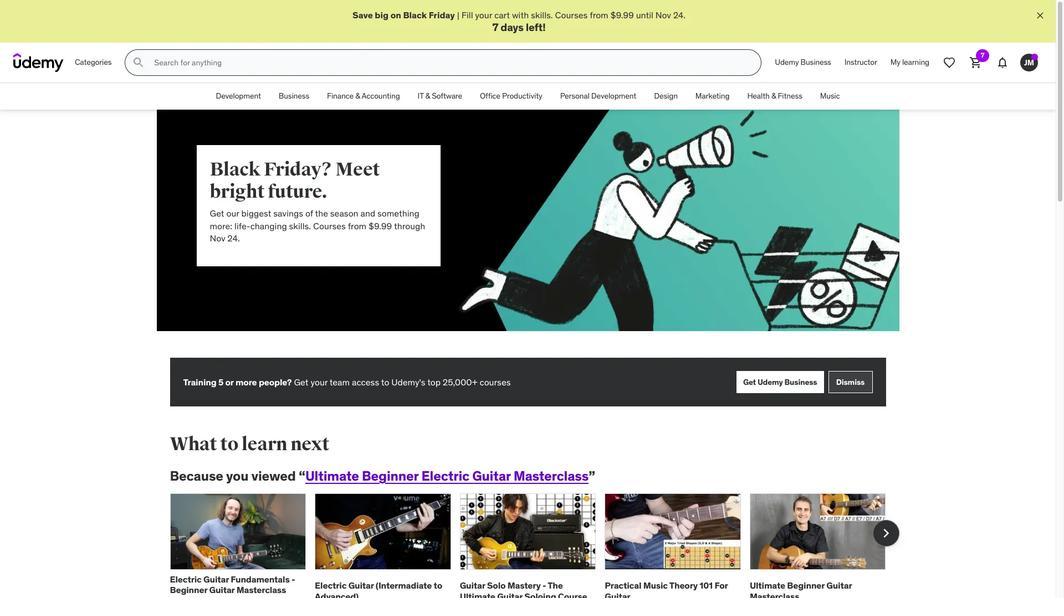 Task type: describe. For each thing, give the bounding box(es) containing it.
personal
[[560, 91, 590, 101]]

7 link
[[963, 49, 990, 76]]

0 horizontal spatial ultimate
[[305, 468, 359, 485]]

practical music theory 101 for guitar link
[[605, 581, 728, 599]]

101
[[700, 581, 713, 592]]

1 development from the left
[[216, 91, 261, 101]]

on
[[391, 9, 401, 21]]

of
[[305, 208, 313, 219]]

categories
[[75, 57, 112, 67]]

get udemy business link
[[737, 372, 824, 394]]

development link
[[207, 83, 270, 110]]

"
[[589, 468, 595, 485]]

office
[[480, 91, 501, 101]]

more:
[[210, 220, 232, 232]]

24. inside save big on black friday | fill your cart with skills. courses from $9.99 until nov 24. 7 days left!
[[673, 9, 686, 21]]

& for fitness
[[772, 91, 776, 101]]

training 5 or more people? get your team access to udemy's top 25,000+ courses
[[183, 377, 511, 388]]

instructor
[[845, 57, 878, 67]]

courses inside black friday? meet bright future. get our biggest savings of the season and something more: life-changing skills. courses from $9.99 through nov 24.
[[313, 220, 346, 232]]

music inside 'practical music theory 101 for guitar'
[[643, 581, 668, 592]]

or
[[225, 377, 234, 388]]

close image
[[1035, 10, 1046, 21]]

- for fundamentals
[[292, 574, 295, 586]]

udemy image
[[13, 53, 64, 72]]

get udemy business
[[743, 377, 817, 387]]

save big on black friday | fill your cart with skills. courses from $9.99 until nov 24. 7 days left!
[[353, 9, 686, 34]]

for
[[715, 581, 728, 592]]

courses
[[480, 377, 511, 388]]

people?
[[259, 377, 292, 388]]

health & fitness
[[748, 91, 803, 101]]

practical music theory 101 for guitar
[[605, 581, 728, 599]]

1 vertical spatial 7
[[981, 51, 985, 59]]

friday
[[429, 9, 455, 21]]

business inside 'get udemy business' link
[[785, 377, 817, 387]]

beginner inside electric guitar fundamentals - beginner guitar masterclass
[[170, 585, 207, 596]]

categories button
[[68, 49, 118, 76]]

black inside save big on black friday | fill your cart with skills. courses from $9.99 until nov 24. 7 days left!
[[403, 9, 427, 21]]

beginner inside ultimate beginner guitar masterclass
[[787, 581, 825, 592]]

what to learn next
[[170, 433, 329, 456]]

Search for anything text field
[[152, 53, 748, 72]]

wishlist image
[[943, 56, 956, 69]]

bright
[[210, 180, 265, 204]]

health & fitness link
[[739, 83, 812, 110]]

software
[[432, 91, 462, 101]]

finance & accounting link
[[318, 83, 409, 110]]

ultimate beginner electric guitar masterclass link
[[305, 468, 589, 485]]

"
[[299, 468, 305, 485]]

big
[[375, 9, 389, 21]]

electric guitar fundamentals - beginner guitar masterclass
[[170, 574, 295, 596]]

$9.99 inside black friday? meet bright future. get our biggest savings of the season and something more: life-changing skills. courses from $9.99 through nov 24.
[[369, 220, 392, 232]]

you
[[226, 468, 249, 485]]

business inside udemy business link
[[801, 57, 831, 67]]

your inside save big on black friday | fill your cart with skills. courses from $9.99 until nov 24. 7 days left!
[[475, 9, 492, 21]]

design
[[654, 91, 678, 101]]

personal development
[[560, 91, 637, 101]]

learning
[[903, 57, 930, 67]]

guitar solo mastery - the ultimate guitar soloing course link
[[460, 581, 587, 599]]

skills. inside black friday? meet bright future. get our biggest savings of the season and something more: life-changing skills. courses from $9.99 through nov 24.
[[289, 220, 311, 232]]

team
[[330, 377, 350, 388]]

next
[[291, 433, 329, 456]]

masterclass inside ultimate beginner guitar masterclass
[[750, 591, 800, 599]]

instructor link
[[838, 49, 884, 76]]

save
[[353, 9, 373, 21]]

because
[[170, 468, 223, 485]]

music link
[[812, 83, 849, 110]]

because you viewed " ultimate beginner electric guitar masterclass "
[[170, 468, 595, 485]]

1 horizontal spatial to
[[381, 377, 389, 388]]

5
[[218, 377, 223, 388]]

carousel element
[[170, 494, 900, 599]]

electric for electric guitar fundamentals - beginner guitar masterclass
[[170, 574, 202, 586]]

dismiss button
[[829, 372, 873, 394]]

office productivity link
[[471, 83, 551, 110]]

from inside save big on black friday | fill your cart with skills. courses from $9.99 until nov 24. 7 days left!
[[590, 9, 609, 21]]

shopping cart with 7 items image
[[970, 56, 983, 69]]

|
[[457, 9, 460, 21]]

courses inside save big on black friday | fill your cart with skills. courses from $9.99 until nov 24. 7 days left!
[[555, 9, 588, 21]]

jm link
[[1016, 49, 1043, 76]]

7 inside save big on black friday | fill your cart with skills. courses from $9.99 until nov 24. 7 days left!
[[493, 21, 499, 34]]

biggest
[[241, 208, 271, 219]]

accounting
[[362, 91, 400, 101]]

the
[[315, 208, 328, 219]]

1 vertical spatial udemy
[[758, 377, 783, 387]]

my learning
[[891, 57, 930, 67]]

fundamentals
[[231, 574, 290, 586]]

through
[[394, 220, 425, 232]]

finance & accounting
[[327, 91, 400, 101]]

from inside black friday? meet bright future. get our biggest savings of the season and something more: life-changing skills. courses from $9.99 through nov 24.
[[348, 220, 367, 232]]

course
[[558, 591, 587, 599]]

nov inside black friday? meet bright future. get our biggest savings of the season and something more: life-changing skills. courses from $9.99 through nov 24.
[[210, 233, 225, 244]]

electric for electric guitar (intermadiate to advanced)
[[315, 581, 347, 592]]

training
[[183, 377, 217, 388]]

health
[[748, 91, 770, 101]]

design link
[[645, 83, 687, 110]]

changing
[[250, 220, 287, 232]]

life-
[[235, 220, 250, 232]]



Task type: locate. For each thing, give the bounding box(es) containing it.
& for accounting
[[356, 91, 360, 101]]

productivity
[[502, 91, 543, 101]]

ultimate inside ultimate beginner guitar masterclass
[[750, 581, 786, 592]]

-
[[292, 574, 295, 586], [543, 581, 546, 592]]

guitar
[[472, 468, 511, 485], [204, 574, 229, 586], [349, 581, 374, 592], [460, 581, 485, 592], [827, 581, 852, 592], [209, 585, 235, 596], [497, 591, 523, 599], [605, 591, 631, 599]]

ultimate left mastery
[[460, 591, 496, 599]]

black friday? meet bright future. get our biggest savings of the season and something more: life-changing skills. courses from $9.99 through nov 24.
[[210, 158, 425, 244]]

black inside black friday? meet bright future. get our biggest savings of the season and something more: life-changing skills. courses from $9.99 through nov 24.
[[210, 158, 261, 181]]

1 horizontal spatial beginner
[[362, 468, 419, 485]]

1 vertical spatial $9.99
[[369, 220, 392, 232]]

1 vertical spatial nov
[[210, 233, 225, 244]]

your
[[475, 9, 492, 21], [311, 377, 328, 388]]

1 horizontal spatial get
[[294, 377, 309, 388]]

$9.99 inside save big on black friday | fill your cart with skills. courses from $9.99 until nov 24. 7 days left!
[[611, 9, 634, 21]]

skills. up left!
[[531, 9, 553, 21]]

fill
[[462, 9, 473, 21]]

next image
[[877, 525, 895, 543]]

from
[[590, 9, 609, 21], [348, 220, 367, 232]]

nov inside save big on black friday | fill your cart with skills. courses from $9.99 until nov 24. 7 days left!
[[656, 9, 671, 21]]

our
[[226, 208, 239, 219]]

viewed
[[251, 468, 296, 485]]

fitness
[[778, 91, 803, 101]]

access
[[352, 377, 379, 388]]

1 horizontal spatial &
[[426, 91, 430, 101]]

$9.99 down and
[[369, 220, 392, 232]]

theory
[[670, 581, 698, 592]]

ultimate right for
[[750, 581, 786, 592]]

0 vertical spatial music
[[820, 91, 840, 101]]

2 horizontal spatial beginner
[[787, 581, 825, 592]]

0 horizontal spatial to
[[220, 433, 238, 456]]

future.
[[268, 180, 327, 204]]

1 horizontal spatial skills.
[[531, 9, 553, 21]]

courses right with
[[555, 9, 588, 21]]

my learning link
[[884, 49, 936, 76]]

1 horizontal spatial music
[[820, 91, 840, 101]]

1 vertical spatial music
[[643, 581, 668, 592]]

0 horizontal spatial $9.99
[[369, 220, 392, 232]]

soloing
[[525, 591, 556, 599]]

& for software
[[426, 91, 430, 101]]

1 horizontal spatial courses
[[555, 9, 588, 21]]

1 horizontal spatial -
[[543, 581, 546, 592]]

& right it
[[426, 91, 430, 101]]

1 vertical spatial 24.
[[228, 233, 240, 244]]

to up you
[[220, 433, 238, 456]]

&
[[356, 91, 360, 101], [426, 91, 430, 101], [772, 91, 776, 101]]

1 horizontal spatial development
[[591, 91, 637, 101]]

- right fundamentals
[[292, 574, 295, 586]]

0 horizontal spatial 7
[[493, 21, 499, 34]]

udemy business link
[[769, 49, 838, 76]]

2 vertical spatial business
[[785, 377, 817, 387]]

my
[[891, 57, 901, 67]]

it & software link
[[409, 83, 471, 110]]

0 vertical spatial your
[[475, 9, 492, 21]]

guitar inside 'practical music theory 101 for guitar'
[[605, 591, 631, 599]]

7 down cart
[[493, 21, 499, 34]]

24.
[[673, 9, 686, 21], [228, 233, 240, 244]]

0 vertical spatial skills.
[[531, 9, 553, 21]]

submit search image
[[132, 56, 145, 69]]

24. inside black friday? meet bright future. get our biggest savings of the season and something more: life-changing skills. courses from $9.99 through nov 24.
[[228, 233, 240, 244]]

0 horizontal spatial 24.
[[228, 233, 240, 244]]

dismiss
[[836, 377, 865, 387]]

days
[[501, 21, 524, 34]]

$9.99 left until
[[611, 9, 634, 21]]

(intermadiate
[[376, 581, 432, 592]]

skills. inside save big on black friday | fill your cart with skills. courses from $9.99 until nov 24. 7 days left!
[[531, 9, 553, 21]]

jm
[[1025, 58, 1035, 68]]

0 horizontal spatial masterclass
[[237, 585, 286, 596]]

ultimate down next
[[305, 468, 359, 485]]

0 horizontal spatial development
[[216, 91, 261, 101]]

0 vertical spatial black
[[403, 9, 427, 21]]

guitar inside electric guitar (intermadiate to advanced)
[[349, 581, 374, 592]]

top
[[428, 377, 441, 388]]

savings
[[273, 208, 303, 219]]

electric inside electric guitar fundamentals - beginner guitar masterclass
[[170, 574, 202, 586]]

your right fill
[[475, 9, 492, 21]]

1 horizontal spatial from
[[590, 9, 609, 21]]

0 vertical spatial udemy
[[775, 57, 799, 67]]

mastery
[[508, 581, 541, 592]]

courses down the
[[313, 220, 346, 232]]

1 vertical spatial skills.
[[289, 220, 311, 232]]

2 horizontal spatial ultimate
[[750, 581, 786, 592]]

1 vertical spatial to
[[220, 433, 238, 456]]

0 vertical spatial nov
[[656, 9, 671, 21]]

0 vertical spatial 24.
[[673, 9, 686, 21]]

music right fitness
[[820, 91, 840, 101]]

ultimate beginner guitar masterclass
[[750, 581, 852, 599]]

to right (intermadiate
[[434, 581, 442, 592]]

your left the team
[[311, 377, 328, 388]]

and
[[361, 208, 375, 219]]

guitar inside ultimate beginner guitar masterclass
[[827, 581, 852, 592]]

get
[[210, 208, 224, 219], [294, 377, 309, 388], [743, 377, 756, 387]]

personal development link
[[551, 83, 645, 110]]

2 vertical spatial to
[[434, 581, 442, 592]]

& right finance
[[356, 91, 360, 101]]

you have alerts image
[[1032, 54, 1038, 61]]

guitar solo mastery - the ultimate guitar soloing course
[[460, 581, 587, 599]]

nov right until
[[656, 9, 671, 21]]

0 horizontal spatial music
[[643, 581, 668, 592]]

2 horizontal spatial &
[[772, 91, 776, 101]]

- inside the guitar solo mastery - the ultimate guitar soloing course
[[543, 581, 546, 592]]

masterclass inside electric guitar fundamentals - beginner guitar masterclass
[[237, 585, 286, 596]]

with
[[512, 9, 529, 21]]

0 horizontal spatial &
[[356, 91, 360, 101]]

season
[[330, 208, 358, 219]]

0 vertical spatial courses
[[555, 9, 588, 21]]

- left the the
[[543, 581, 546, 592]]

electric inside electric guitar (intermadiate to advanced)
[[315, 581, 347, 592]]

meet
[[336, 158, 380, 181]]

0 horizontal spatial your
[[311, 377, 328, 388]]

25,000+
[[443, 377, 478, 388]]

1 horizontal spatial $9.99
[[611, 9, 634, 21]]

ultimate inside the guitar solo mastery - the ultimate guitar soloing course
[[460, 591, 496, 599]]

nov
[[656, 9, 671, 21], [210, 233, 225, 244]]

from down and
[[348, 220, 367, 232]]

0 horizontal spatial courses
[[313, 220, 346, 232]]

0 vertical spatial 7
[[493, 21, 499, 34]]

get inside black friday? meet bright future. get our biggest savings of the season and something more: life-changing skills. courses from $9.99 through nov 24.
[[210, 208, 224, 219]]

to
[[381, 377, 389, 388], [220, 433, 238, 456], [434, 581, 442, 592]]

0 vertical spatial business
[[801, 57, 831, 67]]

finance
[[327, 91, 354, 101]]

to inside electric guitar (intermadiate to advanced)
[[434, 581, 442, 592]]

nov down more:
[[210, 233, 225, 244]]

1 horizontal spatial black
[[403, 9, 427, 21]]

get for black friday? meet bright future.
[[210, 208, 224, 219]]

notifications image
[[996, 56, 1010, 69]]

0 horizontal spatial black
[[210, 158, 261, 181]]

0 vertical spatial $9.99
[[611, 9, 634, 21]]

marketing
[[696, 91, 730, 101]]

24. down life-
[[228, 233, 240, 244]]

$9.99
[[611, 9, 634, 21], [369, 220, 392, 232]]

black
[[403, 9, 427, 21], [210, 158, 261, 181]]

7 left notifications icon at the top of page
[[981, 51, 985, 59]]

1 horizontal spatial electric
[[315, 581, 347, 592]]

0 horizontal spatial skills.
[[289, 220, 311, 232]]

it
[[418, 91, 424, 101]]

it & software
[[418, 91, 462, 101]]

1 horizontal spatial masterclass
[[514, 468, 589, 485]]

masterclass
[[514, 468, 589, 485], [237, 585, 286, 596], [750, 591, 800, 599]]

solo
[[487, 581, 506, 592]]

- for mastery
[[543, 581, 546, 592]]

2 development from the left
[[591, 91, 637, 101]]

2 horizontal spatial get
[[743, 377, 756, 387]]

business left finance
[[279, 91, 309, 101]]

2 horizontal spatial masterclass
[[750, 591, 800, 599]]

2 horizontal spatial electric
[[422, 468, 470, 485]]

1 vertical spatial your
[[311, 377, 328, 388]]

cart
[[494, 9, 510, 21]]

7
[[493, 21, 499, 34], [981, 51, 985, 59]]

1 horizontal spatial your
[[475, 9, 492, 21]]

1 horizontal spatial 7
[[981, 51, 985, 59]]

something
[[378, 208, 420, 219]]

24. right until
[[673, 9, 686, 21]]

2 & from the left
[[426, 91, 430, 101]]

business
[[801, 57, 831, 67], [279, 91, 309, 101], [785, 377, 817, 387]]

1 horizontal spatial 24.
[[673, 9, 686, 21]]

skills. down of
[[289, 220, 311, 232]]

0 horizontal spatial beginner
[[170, 585, 207, 596]]

0 horizontal spatial get
[[210, 208, 224, 219]]

office productivity
[[480, 91, 543, 101]]

1 vertical spatial courses
[[313, 220, 346, 232]]

electric guitar fundamentals - beginner guitar masterclass link
[[170, 574, 295, 596]]

ultimate beginner guitar masterclass link
[[750, 581, 852, 599]]

0 vertical spatial to
[[381, 377, 389, 388]]

more
[[236, 377, 257, 388]]

- inside electric guitar fundamentals - beginner guitar masterclass
[[292, 574, 295, 586]]

business up music link
[[801, 57, 831, 67]]

learn
[[242, 433, 287, 456]]

music left theory
[[643, 581, 668, 592]]

practical
[[605, 581, 642, 592]]

business left dismiss
[[785, 377, 817, 387]]

3 & from the left
[[772, 91, 776, 101]]

& right "health"
[[772, 91, 776, 101]]

from left until
[[590, 9, 609, 21]]

0 horizontal spatial -
[[292, 574, 295, 586]]

1 vertical spatial business
[[279, 91, 309, 101]]

friday?
[[264, 158, 332, 181]]

black up "our"
[[210, 158, 261, 181]]

skills.
[[531, 9, 553, 21], [289, 220, 311, 232]]

0 vertical spatial from
[[590, 9, 609, 21]]

0 horizontal spatial from
[[348, 220, 367, 232]]

the
[[548, 581, 563, 592]]

business inside business link
[[279, 91, 309, 101]]

0 horizontal spatial electric
[[170, 574, 202, 586]]

electric guitar (intermadiate to advanced) link
[[315, 581, 442, 599]]

1 horizontal spatial ultimate
[[460, 591, 496, 599]]

left!
[[526, 21, 546, 34]]

to right access
[[381, 377, 389, 388]]

2 horizontal spatial to
[[434, 581, 442, 592]]

get for training 5 or more people?
[[294, 377, 309, 388]]

1 & from the left
[[356, 91, 360, 101]]

business link
[[270, 83, 318, 110]]

1 horizontal spatial nov
[[656, 9, 671, 21]]

1 vertical spatial from
[[348, 220, 367, 232]]

1 vertical spatial black
[[210, 158, 261, 181]]

udemy
[[775, 57, 799, 67], [758, 377, 783, 387]]

0 horizontal spatial nov
[[210, 233, 225, 244]]

black right on
[[403, 9, 427, 21]]

music
[[820, 91, 840, 101], [643, 581, 668, 592]]

until
[[636, 9, 654, 21]]

what
[[170, 433, 217, 456]]



Task type: vqa. For each thing, say whether or not it's contained in the screenshot.
Fundamentals
yes



